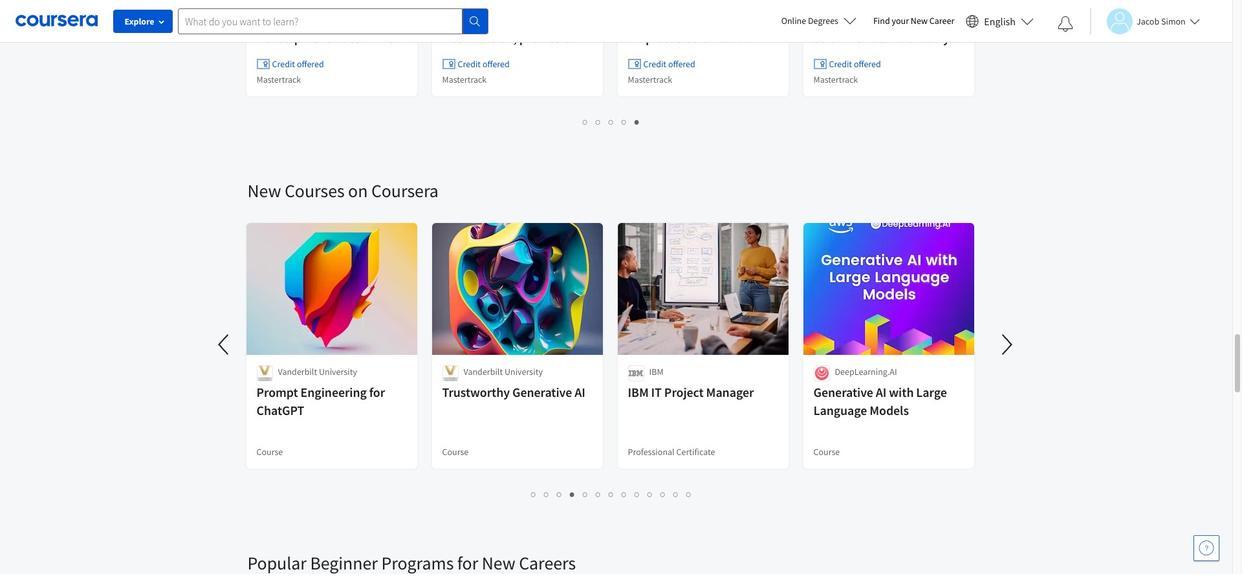 Task type: locate. For each thing, give the bounding box(es) containing it.
1 universidad de los andes image from the left
[[442, 0, 459, 9]]

1 button
[[579, 115, 592, 129], [528, 487, 541, 502]]

5 button
[[631, 115, 644, 129], [579, 487, 592, 502]]

generative
[[513, 385, 572, 401], [814, 385, 874, 401]]

1 horizontal spatial de
[[872, 12, 885, 28]]

university for engineering
[[319, 366, 357, 378]]

vanderbilt university for generative
[[464, 366, 543, 378]]

vanderbilt
[[278, 366, 317, 378], [464, 366, 503, 378]]

2 horizontal spatial de
[[946, 12, 959, 28]]

0 vertical spatial 2
[[596, 116, 601, 128]]

0 vertical spatial 4
[[622, 116, 627, 128]]

course for prompt engineering for chatgpt
[[257, 447, 283, 458]]

4 for 5 button related to the bottom 3 button
[[570, 489, 576, 501]]

2 credit from the left
[[458, 58, 481, 70]]

0 horizontal spatial 3 button
[[554, 487, 566, 502]]

de right administración
[[714, 12, 728, 28]]

1 generative from the left
[[513, 385, 572, 401]]

de
[[714, 12, 728, 28], [872, 12, 885, 28], [946, 12, 959, 28]]

5 button for the right 3 button
[[631, 115, 644, 129]]

1 offered from the left
[[297, 58, 324, 70]]

0 vertical spatial 4 button
[[618, 115, 631, 129]]

vanderbilt university up engineering
[[278, 366, 357, 378]]

1 vertical spatial list
[[248, 487, 976, 502]]

0 horizontal spatial vanderbilt
[[278, 366, 317, 378]]

previous slide image
[[209, 330, 240, 361]]

2 generative from the left
[[814, 385, 874, 401]]

0 horizontal spatial certificado
[[685, 30, 745, 46]]

13
[[687, 489, 697, 501]]

2 vanderbilt from the left
[[464, 366, 503, 378]]

prompt engineering for chatgpt
[[257, 385, 385, 419]]

show notifications image
[[1058, 16, 1074, 32]]

explore button
[[113, 10, 173, 33]]

course for generative ai with large language models
[[814, 447, 841, 458]]

new courses on coursera carousel element
[[209, 140, 1023, 513]]

university
[[319, 366, 357, 378], [505, 366, 543, 378]]

1 horizontal spatial vanderbilt university
[[464, 366, 543, 378]]

mastertrack for principios de ingeniería de software automatizada y ágil certificado mastertrack®
[[814, 74, 859, 85]]

11 button
[[657, 487, 671, 502]]

de up y
[[946, 12, 959, 28]]

1 vertical spatial 3
[[557, 489, 563, 501]]

3 mastertrack from the left
[[628, 74, 673, 85]]

12 button
[[670, 487, 684, 502]]

2
[[596, 116, 601, 128], [544, 489, 550, 501]]

1 inside new courses on coursera carousel element
[[531, 489, 537, 501]]

9
[[635, 489, 640, 501]]

certificate up 13 on the bottom right of the page
[[677, 447, 716, 458]]

1 horizontal spatial vanderbilt
[[464, 366, 503, 378]]

ai inside generative ai with large language models
[[876, 385, 887, 401]]

2 vanderbilt university from the left
[[464, 366, 543, 378]]

0 vertical spatial ibm
[[650, 366, 664, 378]]

2 for the bottom 3 button
[[544, 489, 550, 501]]

0 horizontal spatial course
[[257, 447, 283, 458]]

certificate
[[257, 48, 314, 64], [677, 447, 716, 458]]

0 vertical spatial certificado
[[685, 30, 745, 46]]

certificado
[[685, 30, 745, 46], [837, 48, 897, 64]]

7 button
[[605, 487, 618, 502]]

1 vertical spatial 5
[[583, 489, 588, 501]]

0 vertical spatial list
[[248, 115, 976, 129]]

offered for certificate
[[297, 58, 324, 70]]

1 horizontal spatial 3
[[609, 116, 614, 128]]

5
[[635, 116, 640, 128], [583, 489, 588, 501]]

0 horizontal spatial de
[[714, 12, 728, 28]]

1 horizontal spatial 5
[[635, 116, 640, 128]]

vanderbilt for trustworthy
[[464, 366, 503, 378]]

1 horizontal spatial certificado
[[837, 48, 897, 64]]

1 horizontal spatial 2
[[596, 116, 601, 128]]

mastertrack® down empresas
[[628, 48, 701, 64]]

mastertrack for sustainability and development mastertrack® certificate
[[257, 74, 301, 85]]

3 course from the left
[[814, 447, 841, 458]]

1 horizontal spatial university
[[505, 366, 543, 378]]

1 list from the top
[[248, 115, 976, 129]]

0 horizontal spatial 1 button
[[528, 487, 541, 502]]

new inside new courses on coursera carousel element
[[248, 179, 281, 203]]

de left your
[[872, 12, 885, 28]]

0 horizontal spatial 5 button
[[579, 487, 592, 502]]

0 vertical spatial 1
[[583, 116, 588, 128]]

credit for mastertrack®
[[644, 58, 667, 70]]

1 vertical spatial 2 button
[[541, 487, 554, 502]]

course down chatgpt
[[257, 447, 283, 458]]

2 course from the left
[[442, 447, 469, 458]]

4 credit offered from the left
[[830, 58, 882, 70]]

mastertrack® down ágil at the right top of the page
[[814, 66, 887, 82]]

1 horizontal spatial universidad de los andes image
[[814, 0, 830, 9]]

certificate down development
[[257, 48, 314, 64]]

1 mastertrack from the left
[[257, 74, 301, 85]]

universidad de los andes image
[[442, 0, 459, 9], [814, 0, 830, 9]]

0 horizontal spatial 2 button
[[541, 487, 554, 502]]

1 vertical spatial 1 button
[[528, 487, 541, 502]]

0 vertical spatial certificate
[[257, 48, 314, 64]]

new right your
[[911, 15, 928, 27]]

1 horizontal spatial ibm
[[650, 366, 664, 378]]

vanderbilt up prompt
[[278, 366, 317, 378]]

None search field
[[178, 8, 489, 34]]

0 horizontal spatial vanderbilt university
[[278, 366, 357, 378]]

1 vertical spatial new
[[248, 179, 281, 203]]

What do you want to learn? text field
[[178, 8, 463, 34]]

1 horizontal spatial 3 button
[[605, 115, 618, 129]]

credit offered for certificate
[[272, 58, 324, 70]]

de inside administración de empresas certificado mastertrack®
[[714, 12, 728, 28]]

0 horizontal spatial 5
[[583, 489, 588, 501]]

2 button for 1 button for the bottom 3 button
[[541, 487, 554, 502]]

0 horizontal spatial mastertrack®
[[333, 30, 406, 46]]

3 credit offered from the left
[[644, 58, 696, 70]]

development
[[257, 30, 331, 46]]

1 horizontal spatial certificate
[[677, 447, 716, 458]]

vanderbilt up trustworthy
[[464, 366, 503, 378]]

3 for the bottom 3 button
[[557, 489, 563, 501]]

1 vertical spatial certificado
[[837, 48, 897, 64]]

0 horizontal spatial universidad de los andes image
[[442, 0, 459, 9]]

course
[[257, 447, 283, 458], [442, 447, 469, 458], [814, 447, 841, 458]]

1 horizontal spatial mastertrack®
[[628, 48, 701, 64]]

university of michigan image
[[257, 0, 273, 9]]

5 inside new courses on coursera carousel element
[[583, 489, 588, 501]]

mastertrack
[[257, 74, 301, 85], [442, 74, 487, 85], [628, 74, 673, 85], [814, 74, 859, 85]]

1 vanderbilt from the left
[[278, 366, 317, 378]]

0 horizontal spatial 4
[[570, 489, 576, 501]]

3
[[609, 116, 614, 128], [557, 489, 563, 501]]

4
[[622, 116, 627, 128], [570, 489, 576, 501]]

find your new career
[[874, 15, 955, 27]]

credit
[[272, 58, 295, 70], [458, 58, 481, 70], [644, 58, 667, 70], [830, 58, 853, 70]]

1 horizontal spatial 4
[[622, 116, 627, 128]]

vanderbilt university up trustworthy generative ai at the left of page
[[464, 366, 543, 378]]

0 horizontal spatial university
[[319, 366, 357, 378]]

list
[[248, 115, 976, 129], [248, 487, 976, 502]]

university for generative
[[505, 366, 543, 378]]

1 vertical spatial 2
[[544, 489, 550, 501]]

1 vertical spatial certificate
[[677, 447, 716, 458]]

3 button
[[605, 115, 618, 129], [554, 487, 566, 502]]

vanderbilt for prompt
[[278, 366, 317, 378]]

1 vanderbilt university from the left
[[278, 366, 357, 378]]

3 credit from the left
[[644, 58, 667, 70]]

courses
[[285, 179, 345, 203]]

0 horizontal spatial 1
[[531, 489, 537, 501]]

course down language
[[814, 447, 841, 458]]

administración
[[628, 12, 712, 28]]

mastertrack® inside principios de ingeniería de software automatizada y ágil certificado mastertrack®
[[814, 66, 887, 82]]

trustworthy generative ai
[[442, 385, 586, 401]]

1 vertical spatial 5 button
[[579, 487, 592, 502]]

4 for the right 3 button's 5 button
[[622, 116, 627, 128]]

0 horizontal spatial 2
[[544, 489, 550, 501]]

coursera image
[[16, 11, 98, 31]]

vanderbilt university for engineering
[[278, 366, 357, 378]]

0 vertical spatial 5 button
[[631, 115, 644, 129]]

new left courses at left top
[[248, 179, 281, 203]]

ai
[[575, 385, 586, 401], [876, 385, 887, 401]]

0 horizontal spatial 3
[[557, 489, 563, 501]]

certificado down "software"
[[837, 48, 897, 64]]

2 list from the top
[[248, 487, 976, 502]]

0 horizontal spatial new
[[248, 179, 281, 203]]

2 horizontal spatial mastertrack®
[[814, 66, 887, 82]]

english button
[[962, 0, 1040, 42]]

ágil
[[814, 48, 834, 64]]

2 inside new courses on coursera carousel element
[[544, 489, 550, 501]]

it
[[652, 385, 662, 401]]

0 vertical spatial 2 button
[[592, 115, 605, 129]]

university up engineering
[[319, 366, 357, 378]]

2 button for 1 button related to the right 3 button
[[592, 115, 605, 129]]

9 button
[[631, 487, 644, 502]]

1 university from the left
[[319, 366, 357, 378]]

mastertrack®
[[333, 30, 406, 46], [628, 48, 701, 64], [814, 66, 887, 82]]

certificado down administración
[[685, 30, 745, 46]]

certificado inside administración de empresas certificado mastertrack®
[[685, 30, 745, 46]]

1 vertical spatial ibm
[[628, 385, 649, 401]]

course down trustworthy
[[442, 447, 469, 458]]

4 inside new courses on coursera carousel element
[[570, 489, 576, 501]]

4 mastertrack from the left
[[814, 74, 859, 85]]

0 vertical spatial 3 button
[[605, 115, 618, 129]]

1 vertical spatial 1
[[531, 489, 537, 501]]

0 vertical spatial 1 button
[[579, 115, 592, 129]]

1 horizontal spatial new
[[911, 15, 928, 27]]

credit offered for mastertrack®
[[644, 58, 696, 70]]

2 credit offered from the left
[[458, 58, 510, 70]]

10 11 12 13
[[648, 489, 697, 501]]

ibm
[[650, 366, 664, 378], [628, 385, 649, 401]]

3 for the right 3 button
[[609, 116, 614, 128]]

4 credit from the left
[[830, 58, 853, 70]]

1 credit from the left
[[272, 58, 295, 70]]

1 horizontal spatial generative
[[814, 385, 874, 401]]

online degrees
[[782, 15, 839, 27]]

new
[[911, 15, 928, 27], [248, 179, 281, 203]]

offered
[[297, 58, 324, 70], [483, 58, 510, 70], [669, 58, 696, 70], [854, 58, 882, 70]]

mastertrack for administración de empresas certificado mastertrack®
[[628, 74, 673, 85]]

ingeniería
[[888, 12, 943, 28]]

and
[[335, 12, 356, 28]]

help center image
[[1200, 541, 1215, 557]]

1 horizontal spatial ai
[[876, 385, 887, 401]]

1 horizontal spatial 4 button
[[618, 115, 631, 129]]

3 offered from the left
[[669, 58, 696, 70]]

1 vertical spatial mastertrack®
[[628, 48, 701, 64]]

1 horizontal spatial 2 button
[[592, 115, 605, 129]]

1 course from the left
[[257, 447, 283, 458]]

1 credit offered from the left
[[272, 58, 324, 70]]

1 horizontal spatial course
[[442, 447, 469, 458]]

1 horizontal spatial 1 button
[[579, 115, 592, 129]]

0 horizontal spatial certificate
[[257, 48, 314, 64]]

3 inside new courses on coursera carousel element
[[557, 489, 563, 501]]

0 vertical spatial new
[[911, 15, 928, 27]]

1 vertical spatial 4 button
[[566, 487, 579, 502]]

2 button
[[592, 115, 605, 129], [541, 487, 554, 502]]

0 horizontal spatial ibm
[[628, 385, 649, 401]]

1 horizontal spatial 1
[[583, 116, 588, 128]]

models
[[870, 403, 910, 419]]

1 horizontal spatial 5 button
[[631, 115, 644, 129]]

2 ai from the left
[[876, 385, 887, 401]]

0 horizontal spatial ai
[[575, 385, 586, 401]]

ibm up it
[[650, 366, 664, 378]]

credit offered
[[272, 58, 324, 70], [458, 58, 510, 70], [644, 58, 696, 70], [830, 58, 882, 70]]

0 horizontal spatial generative
[[513, 385, 572, 401]]

0 horizontal spatial 4 button
[[566, 487, 579, 502]]

2 for the right 3 button
[[596, 116, 601, 128]]

7
[[609, 489, 614, 501]]

credit offered for software
[[830, 58, 882, 70]]

4 button
[[618, 115, 631, 129], [566, 487, 579, 502]]

2 university from the left
[[505, 366, 543, 378]]

ibm left it
[[628, 385, 649, 401]]

project
[[665, 385, 704, 401]]

principios
[[814, 12, 869, 28]]

2 de from the left
[[872, 12, 885, 28]]

offered for mastertrack®
[[669, 58, 696, 70]]

prompt
[[257, 385, 298, 401]]

coursera
[[372, 179, 439, 203]]

1
[[583, 116, 588, 128], [531, 489, 537, 501]]

0 vertical spatial mastertrack®
[[333, 30, 406, 46]]

universidad de palermo image
[[628, 0, 644, 9]]

y
[[944, 30, 950, 46]]

2 vertical spatial mastertrack®
[[814, 66, 887, 82]]

1 vertical spatial 3 button
[[554, 487, 566, 502]]

2 horizontal spatial course
[[814, 447, 841, 458]]

6
[[596, 489, 601, 501]]

1 de from the left
[[714, 12, 728, 28]]

vanderbilt university
[[278, 366, 357, 378], [464, 366, 543, 378]]

10
[[648, 489, 658, 501]]

find your new career link
[[867, 13, 962, 29]]

1 vertical spatial 4
[[570, 489, 576, 501]]

mastertrack® down and
[[333, 30, 406, 46]]

university up trustworthy generative ai at the left of page
[[505, 366, 543, 378]]

4 offered from the left
[[854, 58, 882, 70]]

trustworthy
[[442, 385, 510, 401]]

0 vertical spatial 3
[[609, 116, 614, 128]]



Task type: describe. For each thing, give the bounding box(es) containing it.
mastertrack® inside administración de empresas certificado mastertrack®
[[628, 48, 701, 64]]

10 button
[[644, 487, 658, 502]]

4 button for the right 3 button's 5 button
[[618, 115, 631, 129]]

language
[[814, 403, 868, 419]]

manager
[[707, 385, 754, 401]]

vanderbilt university image
[[442, 366, 459, 382]]

8
[[622, 489, 627, 501]]

list inside new courses on coursera carousel element
[[248, 487, 976, 502]]

offered for software
[[854, 58, 882, 70]]

mastertrack® inside sustainability and development mastertrack® certificate
[[333, 30, 406, 46]]

1 button for the right 3 button
[[579, 115, 592, 129]]

12
[[674, 489, 684, 501]]

on
[[348, 179, 368, 203]]

for
[[370, 385, 385, 401]]

jacob simon
[[1137, 15, 1187, 27]]

2 mastertrack from the left
[[442, 74, 487, 85]]

administración de empresas certificado mastertrack®
[[628, 12, 745, 64]]

ibm for ibm it project manager
[[628, 385, 649, 401]]

large
[[917, 385, 948, 401]]

sustainability
[[257, 12, 332, 28]]

chatgpt
[[257, 403, 305, 419]]

empresas
[[628, 30, 682, 46]]

1 ai from the left
[[575, 385, 586, 401]]

2 offered from the left
[[483, 58, 510, 70]]

generative inside generative ai with large language models
[[814, 385, 874, 401]]

professional
[[628, 447, 675, 458]]

find
[[874, 15, 891, 27]]

de for principios
[[872, 12, 885, 28]]

your
[[892, 15, 910, 27]]

new inside the find your new career link
[[911, 15, 928, 27]]

next slide image
[[992, 330, 1023, 361]]

with
[[890, 385, 914, 401]]

sustainability and development mastertrack® certificate
[[257, 12, 406, 64]]

deeplearning.ai image
[[814, 366, 830, 382]]

deeplearning.ai
[[835, 366, 898, 378]]

degrees
[[809, 15, 839, 27]]

certificado inside principios de ingeniería de software automatizada y ágil certificado mastertrack®
[[837, 48, 897, 64]]

2 universidad de los andes image from the left
[[814, 0, 830, 9]]

online
[[782, 15, 807, 27]]

english
[[985, 15, 1016, 28]]

course for trustworthy generative ai
[[442, 447, 469, 458]]

simon
[[1162, 15, 1187, 27]]

13 button
[[683, 487, 697, 502]]

jacob
[[1137, 15, 1160, 27]]

jacob simon button
[[1091, 8, 1201, 34]]

vanderbilt university image
[[257, 366, 273, 382]]

4 button for 5 button related to the bottom 3 button
[[566, 487, 579, 502]]

ibm for ibm
[[650, 366, 664, 378]]

de for administración
[[714, 12, 728, 28]]

ibm image
[[628, 366, 644, 382]]

principios de ingeniería de software automatizada y ágil certificado mastertrack®
[[814, 12, 959, 82]]

automatizada
[[865, 30, 941, 46]]

explore
[[125, 16, 154, 27]]

8 button
[[618, 487, 631, 502]]

3 de from the left
[[946, 12, 959, 28]]

credit for certificate
[[272, 58, 295, 70]]

software
[[814, 30, 862, 46]]

credit for software
[[830, 58, 853, 70]]

certificate inside new courses on coursera carousel element
[[677, 447, 716, 458]]

1 button for the bottom 3 button
[[528, 487, 541, 502]]

new courses on coursera
[[248, 179, 439, 203]]

5 button for the bottom 3 button
[[579, 487, 592, 502]]

generative ai with large language models
[[814, 385, 948, 419]]

1 for 1 button related to the right 3 button
[[583, 116, 588, 128]]

ibm it project manager
[[628, 385, 754, 401]]

online degrees button
[[771, 6, 867, 35]]

6 button
[[592, 487, 605, 502]]

engineering
[[301, 385, 367, 401]]

professional certificate
[[628, 447, 716, 458]]

0 vertical spatial 5
[[635, 116, 640, 128]]

certificate inside sustainability and development mastertrack® certificate
[[257, 48, 314, 64]]

11
[[661, 489, 671, 501]]

1 for 1 button for the bottom 3 button
[[531, 489, 537, 501]]

career
[[930, 15, 955, 27]]



Task type: vqa. For each thing, say whether or not it's contained in the screenshot.
the 1 related to list within the New Courses on Coursera Carousel 'ELEMENT''s 1 Button
yes



